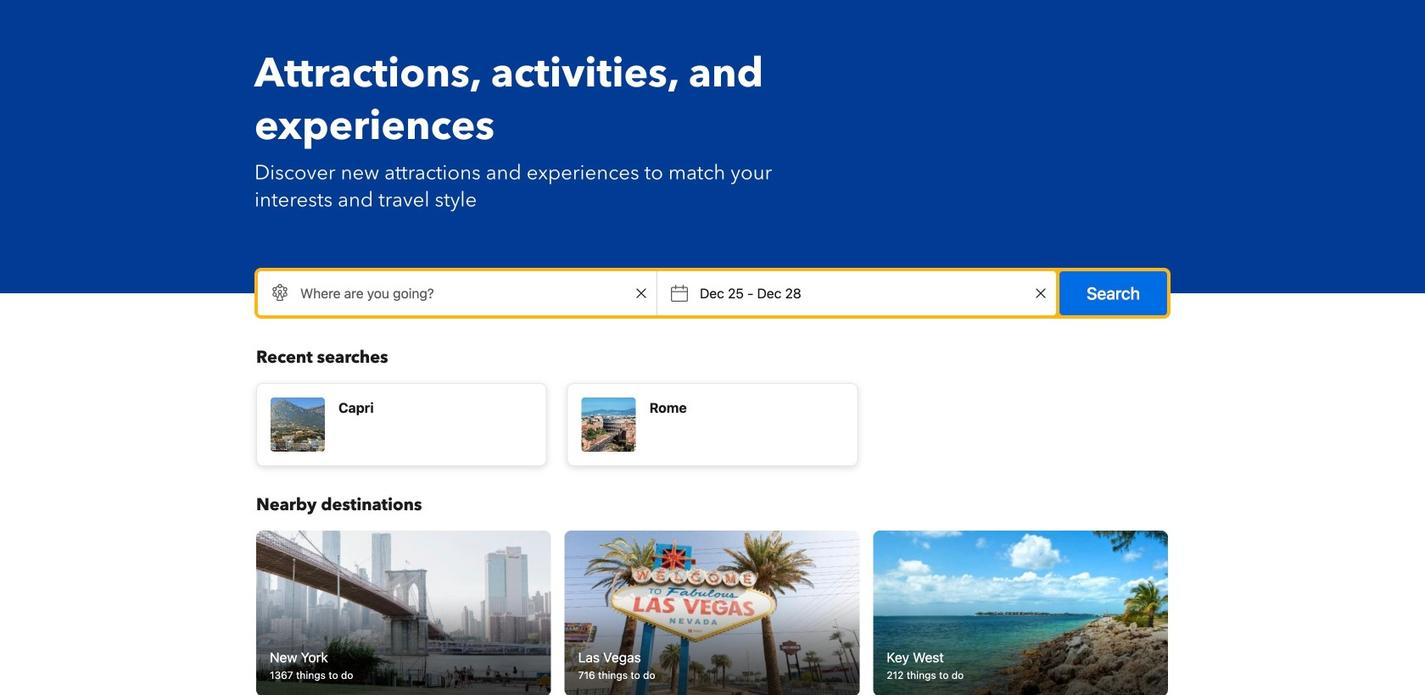 Task type: locate. For each thing, give the bounding box(es) containing it.
new york image
[[256, 531, 551, 696]]

las vegas image
[[557, 527, 867, 696]]

key west image
[[873, 531, 1168, 696]]



Task type: describe. For each thing, give the bounding box(es) containing it.
Where are you going? search field
[[258, 272, 657, 316]]



Task type: vqa. For each thing, say whether or not it's contained in the screenshot.
the Las Vegas image
yes



